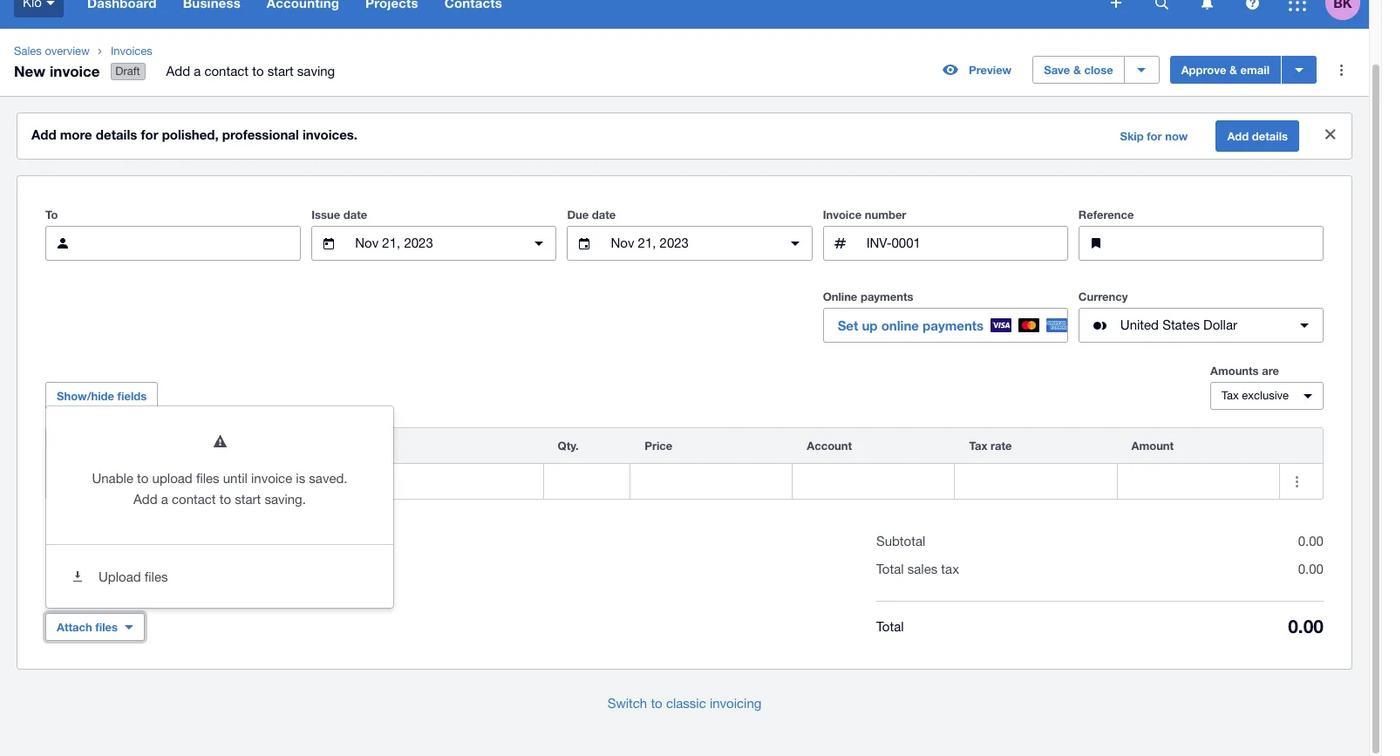 Task type: vqa. For each thing, say whether or not it's contained in the screenshot.
Email link
no



Task type: locate. For each thing, give the bounding box(es) containing it.
1 horizontal spatial details
[[1253, 129, 1289, 143]]

number
[[865, 208, 907, 222]]

to inside "button"
[[651, 696, 663, 711]]

add right draft
[[166, 64, 190, 79]]

exclusive
[[1243, 389, 1289, 402]]

2 date from the left
[[592, 208, 616, 222]]

start inside unable to upload files until invoice is saved. add a contact to start saving.
[[235, 492, 261, 507]]

attach files
[[57, 620, 118, 634]]

new invoice
[[14, 62, 100, 80]]

payments
[[861, 290, 914, 304], [923, 318, 984, 333]]

date right the due
[[592, 208, 616, 222]]

0 horizontal spatial date
[[344, 208, 368, 222]]

dollar
[[1204, 318, 1238, 332]]

2 vertical spatial files
[[95, 620, 118, 634]]

1 horizontal spatial files
[[145, 570, 168, 585]]

navigation
[[74, 0, 1099, 29]]

details left close 'image'
[[1253, 129, 1289, 143]]

3 svg image from the left
[[1246, 0, 1259, 9]]

amounts
[[1211, 364, 1259, 378]]

0 vertical spatial start
[[268, 64, 294, 79]]

payments inside popup button
[[923, 318, 984, 333]]

files for upload files
[[145, 570, 168, 585]]

files inside "button"
[[145, 570, 168, 585]]

total for total
[[877, 619, 904, 634]]

due date
[[567, 208, 616, 222]]

2 svg image from the left
[[1202, 0, 1213, 9]]

show/hide fields button
[[45, 382, 158, 410]]

1 horizontal spatial payments
[[923, 318, 984, 333]]

files inside unable to upload files until invoice is saved. add a contact to start saving.
[[196, 471, 219, 486]]

svg image
[[1111, 0, 1122, 8], [1202, 0, 1213, 9], [1246, 0, 1259, 9], [46, 1, 55, 5]]

for inside skip for now button
[[1147, 129, 1163, 143]]

add for add more details for polished, professional invoices.
[[31, 127, 56, 142]]

account
[[807, 439, 852, 453]]

1 svg image from the left
[[1111, 0, 1122, 8]]

contact down upload
[[172, 492, 216, 507]]

now
[[1166, 129, 1189, 143]]

invoice number
[[823, 208, 907, 222]]

add right now
[[1228, 129, 1249, 143]]

to
[[252, 64, 264, 79], [137, 471, 149, 486], [220, 492, 231, 507], [651, 696, 663, 711]]

svg image up close
[[1111, 0, 1122, 8]]

1 horizontal spatial for
[[1147, 129, 1163, 143]]

issue date
[[312, 208, 368, 222]]

a down invoices link
[[194, 64, 201, 79]]

Reference text field
[[1121, 227, 1323, 260]]

to left upload
[[137, 471, 149, 486]]

1 & from the left
[[1074, 63, 1082, 77]]

0 horizontal spatial for
[[141, 127, 158, 142]]

files right upload
[[145, 570, 168, 585]]

Due date text field
[[609, 227, 771, 260]]

date right issue
[[344, 208, 368, 222]]

a down upload
[[161, 492, 168, 507]]

tax exclusive button
[[1211, 382, 1324, 410]]

details right more
[[96, 127, 137, 142]]

total down total sales tax at the bottom of page
[[877, 619, 904, 634]]

start
[[268, 64, 294, 79], [235, 492, 261, 507]]

start left saving
[[268, 64, 294, 79]]

0 vertical spatial payments
[[861, 290, 914, 304]]

Amount field
[[1118, 465, 1279, 498]]

0 horizontal spatial tax
[[970, 439, 988, 453]]

To text field
[[87, 227, 300, 260]]

Issue date text field
[[354, 227, 515, 260]]

files
[[196, 471, 219, 486], [145, 570, 168, 585], [95, 620, 118, 634]]

total for total sales tax
[[877, 562, 904, 577]]

attach files button
[[45, 613, 145, 641]]

files inside popup button
[[95, 620, 118, 634]]

payments up online
[[861, 290, 914, 304]]

1 horizontal spatial start
[[268, 64, 294, 79]]

1 horizontal spatial invoice
[[251, 471, 292, 486]]

invoice line item list element
[[45, 428, 1324, 500]]

contact inside unable to upload files until invoice is saved. add a contact to start saving.
[[172, 492, 216, 507]]

0 horizontal spatial svg image
[[1155, 0, 1169, 9]]

to
[[45, 208, 58, 222]]

1 vertical spatial start
[[235, 492, 261, 507]]

add more details for polished, professional invoices. status
[[17, 114, 1352, 159]]

tax for tax exclusive
[[1222, 389, 1239, 402]]

0 horizontal spatial &
[[1074, 63, 1082, 77]]

date
[[344, 208, 368, 222], [592, 208, 616, 222]]

states
[[1163, 318, 1200, 332]]

show/hide fields
[[57, 389, 147, 403]]

more line item options image
[[1280, 464, 1315, 499]]

currency
[[1079, 290, 1128, 304]]

unable
[[92, 471, 133, 486]]

files left until
[[196, 471, 219, 486]]

group containing unable to upload files until invoice is saved. add a contact to start saving.
[[46, 407, 393, 608]]

svg image up sales overview
[[46, 1, 55, 5]]

1 vertical spatial payments
[[923, 318, 984, 333]]

2 & from the left
[[1230, 63, 1238, 77]]

are
[[1263, 364, 1280, 378]]

a
[[194, 64, 201, 79], [161, 492, 168, 507]]

1 date from the left
[[344, 208, 368, 222]]

& inside button
[[1074, 63, 1082, 77]]

1 vertical spatial 0.00
[[1299, 562, 1324, 577]]

tax exclusive
[[1222, 389, 1289, 402]]

invoice down overview
[[50, 62, 100, 80]]

upload
[[152, 471, 193, 486]]

email
[[1241, 63, 1270, 77]]

for left polished,
[[141, 127, 158, 142]]

0 vertical spatial total
[[877, 562, 904, 577]]

tax rate
[[970, 439, 1012, 453]]

contact
[[204, 64, 249, 79], [172, 492, 216, 507]]

1 vertical spatial files
[[145, 570, 168, 585]]

united states dollar button
[[1079, 308, 1324, 343]]

2 vertical spatial 0.00
[[1289, 616, 1324, 638]]

& for email
[[1230, 63, 1238, 77]]

1 vertical spatial a
[[161, 492, 168, 507]]

details inside button
[[1253, 129, 1289, 143]]

svg image
[[1155, 0, 1169, 9], [1289, 0, 1307, 11]]

preview
[[969, 63, 1012, 77]]

to right the switch in the left of the page
[[651, 696, 663, 711]]

1 horizontal spatial date
[[592, 208, 616, 222]]

tax inside 'popup button'
[[1222, 389, 1239, 402]]

overview
[[45, 44, 90, 58]]

files right attach
[[95, 620, 118, 634]]

1 total from the top
[[877, 562, 904, 577]]

tax
[[942, 562, 960, 577]]

add down upload
[[134, 492, 158, 507]]

save & close button
[[1033, 56, 1125, 84]]

invoice
[[50, 62, 100, 80], [251, 471, 292, 486]]

upload files button
[[46, 556, 393, 598]]

1 vertical spatial tax
[[970, 439, 988, 453]]

total
[[877, 562, 904, 577], [877, 619, 904, 634]]

Quantity field
[[544, 465, 630, 498]]

tax inside invoice line item list element
[[970, 439, 988, 453]]

0 horizontal spatial files
[[95, 620, 118, 634]]

date for due date
[[592, 208, 616, 222]]

close
[[1085, 63, 1114, 77]]

tax
[[1222, 389, 1239, 402], [970, 439, 988, 453]]

sales overview link
[[7, 43, 97, 60]]

tax for tax rate
[[970, 439, 988, 453]]

preview button
[[933, 56, 1023, 84]]

set up online payments button
[[823, 308, 1069, 343]]

for
[[141, 127, 158, 142], [1147, 129, 1163, 143]]

1 vertical spatial total
[[877, 619, 904, 634]]

&
[[1074, 63, 1082, 77], [1230, 63, 1238, 77]]

4 svg image from the left
[[46, 1, 55, 5]]

start down until
[[235, 492, 261, 507]]

professional
[[222, 127, 299, 142]]

1 horizontal spatial tax
[[1222, 389, 1239, 402]]

more line item options element
[[1280, 428, 1323, 463]]

& left email
[[1230, 63, 1238, 77]]

add details
[[1228, 129, 1289, 143]]

total down the subtotal at the right of the page
[[877, 562, 904, 577]]

1 vertical spatial contact
[[172, 492, 216, 507]]

more invoice options image
[[1324, 52, 1359, 87]]

show/hide
[[57, 389, 114, 403]]

0 vertical spatial files
[[196, 471, 219, 486]]

tax down the amounts
[[1222, 389, 1239, 402]]

0 vertical spatial a
[[194, 64, 201, 79]]

1 horizontal spatial &
[[1230, 63, 1238, 77]]

0.00
[[1299, 534, 1324, 549], [1299, 562, 1324, 577], [1289, 616, 1324, 638]]

united states dollar
[[1121, 318, 1238, 332]]

0 horizontal spatial start
[[235, 492, 261, 507]]

0 horizontal spatial details
[[96, 127, 137, 142]]

saving
[[297, 64, 335, 79]]

svg image up approve
[[1202, 0, 1213, 9]]

invoice up saving.
[[251, 471, 292, 486]]

& right save
[[1074, 63, 1082, 77]]

0 horizontal spatial payments
[[861, 290, 914, 304]]

add left more
[[31, 127, 56, 142]]

switch to classic invoicing button
[[594, 687, 776, 722]]

more date options image
[[778, 226, 813, 261]]

draft
[[115, 65, 140, 78]]

files for attach files
[[95, 620, 118, 634]]

0 vertical spatial tax
[[1222, 389, 1239, 402]]

subtotal
[[877, 534, 926, 549]]

1 horizontal spatial svg image
[[1289, 0, 1307, 11]]

group
[[46, 407, 393, 608]]

details
[[96, 127, 137, 142], [1253, 129, 1289, 143]]

& inside "button"
[[1230, 63, 1238, 77]]

issue
[[312, 208, 340, 222]]

0 horizontal spatial a
[[161, 492, 168, 507]]

0 horizontal spatial invoice
[[50, 62, 100, 80]]

due
[[567, 208, 589, 222]]

2 horizontal spatial files
[[196, 471, 219, 486]]

contact down invoices link
[[204, 64, 249, 79]]

invoices
[[111, 44, 152, 58]]

for left now
[[1147, 129, 1163, 143]]

0 vertical spatial 0.00
[[1299, 534, 1324, 549]]

add inside add details button
[[1228, 129, 1249, 143]]

tax left rate
[[970, 439, 988, 453]]

1 vertical spatial invoice
[[251, 471, 292, 486]]

skip
[[1121, 129, 1144, 143]]

svg image up email
[[1246, 0, 1259, 9]]

payments right online
[[923, 318, 984, 333]]

invoicing
[[710, 696, 762, 711]]

approve
[[1182, 63, 1227, 77]]

0 vertical spatial contact
[[204, 64, 249, 79]]

2 total from the top
[[877, 619, 904, 634]]

to down invoices link
[[252, 64, 264, 79]]



Task type: describe. For each thing, give the bounding box(es) containing it.
save
[[1044, 63, 1071, 77]]

1 svg image from the left
[[1155, 0, 1169, 9]]

upload files
[[99, 570, 168, 585]]

rate
[[991, 439, 1012, 453]]

invoices link
[[104, 43, 349, 60]]

add more details for polished, professional invoices.
[[31, 127, 358, 142]]

saved.
[[309, 471, 348, 486]]

date for issue date
[[344, 208, 368, 222]]

to down until
[[220, 492, 231, 507]]

1 horizontal spatial a
[[194, 64, 201, 79]]

invoice number element
[[823, 226, 1069, 261]]

0.00 for subtotal
[[1299, 534, 1324, 549]]

skip for now
[[1121, 129, 1189, 143]]

invoices.
[[303, 127, 358, 142]]

attach
[[57, 620, 92, 634]]

new
[[14, 62, 46, 80]]

online payments
[[823, 290, 914, 304]]

fields
[[117, 389, 147, 403]]

online
[[823, 290, 858, 304]]

save & close
[[1044, 63, 1114, 77]]

contact element
[[45, 226, 301, 261]]

polished,
[[162, 127, 219, 142]]

add details button
[[1217, 120, 1300, 152]]

0 vertical spatial invoice
[[50, 62, 100, 80]]

add inside unable to upload files until invoice is saved. add a contact to start saving.
[[134, 492, 158, 507]]

invoice
[[823, 208, 862, 222]]

switch to classic invoicing
[[608, 696, 762, 711]]

more date options image
[[522, 226, 557, 261]]

approve & email
[[1182, 63, 1270, 77]]

set up online payments
[[838, 318, 984, 333]]

total sales tax
[[877, 562, 960, 577]]

set
[[838, 318, 859, 333]]

& for close
[[1074, 63, 1082, 77]]

until
[[223, 471, 248, 486]]

Description text field
[[252, 465, 543, 498]]

sales
[[14, 44, 42, 58]]

sales
[[908, 562, 938, 577]]

price
[[645, 439, 673, 453]]

add for add details
[[1228, 129, 1249, 143]]

reference
[[1079, 208, 1134, 222]]

online
[[882, 318, 919, 333]]

switch
[[608, 696, 648, 711]]

close image
[[1314, 117, 1349, 152]]

qty.
[[558, 439, 579, 453]]

is
[[296, 471, 306, 486]]

saving.
[[265, 492, 306, 507]]

skip for now button
[[1110, 122, 1199, 150]]

invoice inside unable to upload files until invoice is saved. add a contact to start saving.
[[251, 471, 292, 486]]

2 svg image from the left
[[1289, 0, 1307, 11]]

add for add a contact to start saving
[[166, 64, 190, 79]]

more
[[60, 127, 92, 142]]

united
[[1121, 318, 1159, 332]]

upload
[[99, 570, 141, 585]]

sales overview
[[14, 44, 90, 58]]

add a contact to start saving
[[166, 64, 335, 79]]

amount
[[1132, 439, 1174, 453]]

amounts are
[[1211, 364, 1280, 378]]

classic
[[666, 696, 706, 711]]

Invoice number text field
[[865, 227, 1068, 260]]

0.00 for total sales tax
[[1299, 562, 1324, 577]]

unable to upload files until invoice is saved. add a contact to start saving.
[[92, 471, 348, 507]]

up
[[862, 318, 878, 333]]

Price field
[[631, 465, 792, 498]]

a inside unable to upload files until invoice is saved. add a contact to start saving.
[[161, 492, 168, 507]]

approve & email button
[[1170, 56, 1282, 84]]



